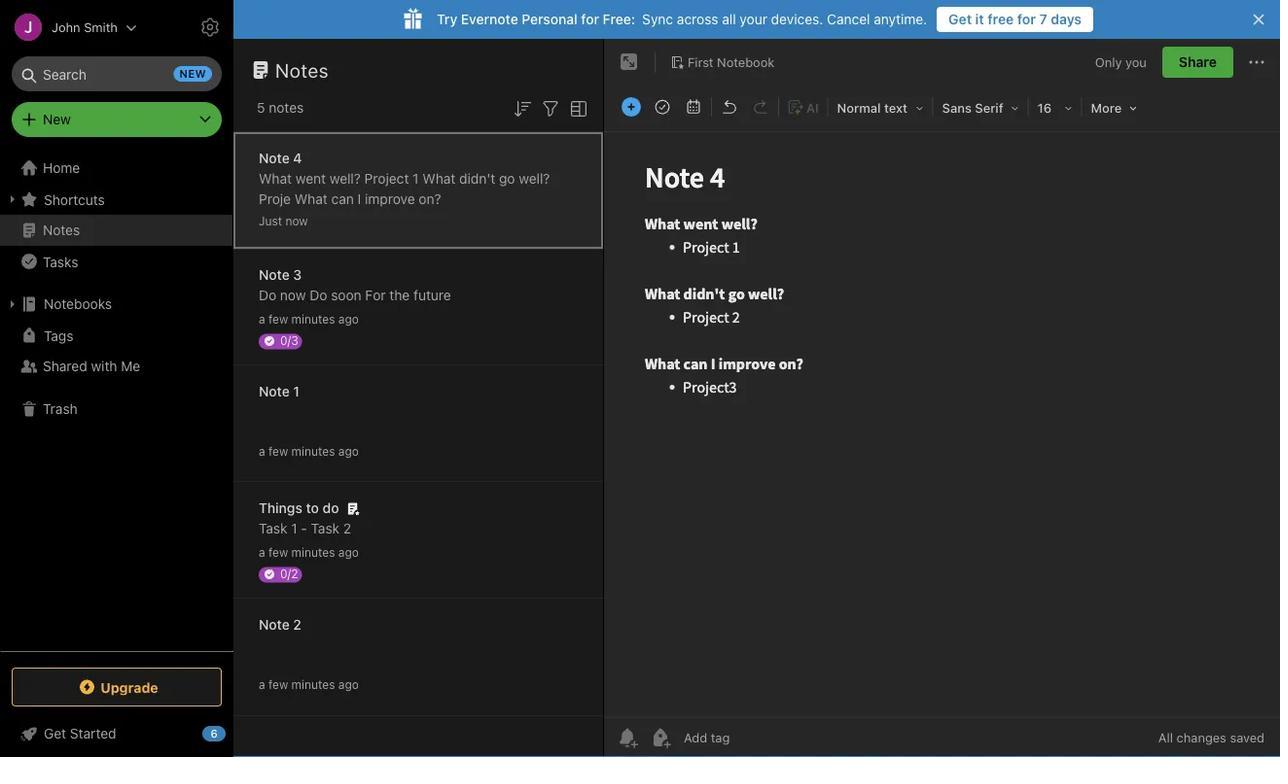 Task type: describe. For each thing, give the bounding box(es) containing it.
Note Editor text field
[[604, 132, 1280, 718]]

shared with me
[[43, 359, 140, 375]]

more
[[1091, 101, 1122, 115]]

serif
[[975, 101, 1004, 115]]

1 horizontal spatial what
[[295, 191, 328, 207]]

changes
[[1177, 731, 1227, 746]]

to
[[306, 501, 319, 517]]

shortcuts
[[44, 191, 105, 207]]

add tag image
[[649, 727, 672, 750]]

Search text field
[[25, 56, 208, 91]]

expand notebooks image
[[5, 297, 20, 312]]

0 horizontal spatial 2
[[293, 617, 302, 633]]

add filters image
[[539, 97, 562, 120]]

0 horizontal spatial what
[[259, 171, 292, 187]]

across
[[677, 11, 718, 27]]

new
[[180, 68, 206, 80]]

1 for task 1 - task 2
[[291, 521, 297, 537]]

undo image
[[716, 93, 743, 121]]

soon
[[331, 287, 362, 304]]

do
[[323, 501, 339, 517]]

0/2
[[280, 568, 298, 581]]

6
[[211, 728, 218, 741]]

personal
[[522, 11, 578, 27]]

free
[[988, 11, 1014, 27]]

1 do from the left
[[259, 287, 276, 304]]

new button
[[12, 102, 222, 137]]

john smith
[[52, 20, 118, 35]]

calendar event image
[[680, 93, 707, 121]]

Sort options field
[[511, 95, 534, 120]]

Font family field
[[936, 93, 1026, 122]]

the
[[390, 287, 410, 304]]

didn't
[[459, 171, 495, 187]]

3 a few minutes ago from the top
[[259, 546, 359, 560]]

home
[[43, 160, 80, 176]]

only
[[1095, 55, 1122, 69]]

Account field
[[0, 8, 137, 47]]

4 a few minutes ago from the top
[[259, 679, 359, 692]]

7
[[1040, 11, 1048, 27]]

tasks button
[[0, 246, 233, 277]]

note for note 2
[[259, 617, 290, 633]]

go
[[499, 171, 515, 187]]

2 horizontal spatial what
[[423, 171, 456, 187]]

future
[[414, 287, 451, 304]]

share
[[1179, 54, 1217, 70]]

upgrade button
[[12, 668, 222, 707]]

notes link
[[0, 215, 233, 246]]

get it free for 7 days
[[949, 11, 1082, 27]]

3 minutes from the top
[[291, 546, 335, 560]]

1 task from the left
[[259, 521, 287, 537]]

get started
[[44, 726, 116, 742]]

your
[[740, 11, 768, 27]]

new
[[43, 111, 71, 127]]

3 few from the top
[[269, 546, 288, 560]]

note 1
[[259, 384, 300, 400]]

get it free for 7 days button
[[937, 7, 1094, 32]]

only you
[[1095, 55, 1147, 69]]

now for do
[[280, 287, 306, 304]]

Add tag field
[[682, 730, 828, 747]]

notebooks
[[44, 296, 112, 312]]

note 2
[[259, 617, 302, 633]]

it
[[976, 11, 984, 27]]

notebooks link
[[0, 289, 233, 320]]

click to collapse image
[[226, 722, 241, 745]]

notes
[[269, 100, 304, 116]]

first notebook button
[[664, 49, 782, 76]]

View options field
[[562, 95, 591, 120]]

first
[[688, 55, 714, 69]]

on?
[[419, 191, 441, 207]]

you
[[1126, 55, 1147, 69]]

16
[[1038, 101, 1052, 115]]

for for 7
[[1018, 11, 1036, 27]]

i
[[358, 191, 361, 207]]

add a reminder image
[[616, 727, 639, 750]]

note window element
[[604, 39, 1280, 758]]

evernote
[[461, 11, 518, 27]]

-
[[301, 521, 307, 537]]

all changes saved
[[1159, 731, 1265, 746]]

Add filters field
[[539, 95, 562, 120]]

started
[[70, 726, 116, 742]]

shared with me link
[[0, 351, 233, 382]]

2 ago from the top
[[338, 445, 359, 459]]

home link
[[0, 153, 234, 184]]

More field
[[1084, 93, 1144, 122]]

note 4
[[259, 150, 302, 166]]

4 a from the top
[[259, 679, 265, 692]]

upgrade
[[100, 680, 158, 696]]

first notebook
[[688, 55, 775, 69]]

note for note 3
[[259, 267, 290, 283]]

1 ago from the top
[[338, 313, 359, 326]]

0 vertical spatial 2
[[343, 521, 351, 537]]

normal
[[837, 101, 881, 115]]

saved
[[1230, 731, 1265, 746]]



Task type: vqa. For each thing, say whether or not it's contained in the screenshot.
the 'didn't'
yes



Task type: locate. For each thing, give the bounding box(es) containing it.
went
[[296, 171, 326, 187]]

1 a from the top
[[259, 313, 265, 326]]

well?
[[330, 171, 361, 187], [519, 171, 550, 187]]

sans
[[942, 101, 972, 115]]

things to do
[[259, 501, 339, 517]]

0 horizontal spatial task
[[259, 521, 287, 537]]

tags
[[44, 328, 73, 344]]

now for just
[[285, 215, 308, 228]]

days
[[1051, 11, 1082, 27]]

shortcuts button
[[0, 184, 233, 215]]

1 horizontal spatial task
[[311, 521, 340, 537]]

get for get started
[[44, 726, 66, 742]]

task down the things
[[259, 521, 287, 537]]

text
[[884, 101, 908, 115]]

0 horizontal spatial get
[[44, 726, 66, 742]]

what up on? on the top left of page
[[423, 171, 456, 187]]

all
[[1159, 731, 1173, 746]]

what went well? project 1 what didn't go well? proje what can i improve on?
[[259, 171, 550, 207]]

tree
[[0, 153, 234, 651]]

a
[[259, 313, 265, 326], [259, 445, 265, 459], [259, 546, 265, 560], [259, 679, 265, 692]]

1 vertical spatial notes
[[43, 222, 80, 238]]

1 well? from the left
[[330, 171, 361, 187]]

4 few from the top
[[269, 679, 288, 692]]

2 task from the left
[[311, 521, 340, 537]]

0 horizontal spatial do
[[259, 287, 276, 304]]

get inside help and learning task checklist field
[[44, 726, 66, 742]]

note for note 1
[[259, 384, 290, 400]]

2 right -
[[343, 521, 351, 537]]

get left started
[[44, 726, 66, 742]]

sans serif
[[942, 101, 1004, 115]]

tree containing home
[[0, 153, 234, 651]]

1 horizontal spatial get
[[949, 11, 972, 27]]

me
[[121, 359, 140, 375]]

1 vertical spatial 1
[[293, 384, 300, 400]]

do left soon on the top left
[[310, 287, 327, 304]]

get inside button
[[949, 11, 972, 27]]

a few minutes ago down note 2
[[259, 679, 359, 692]]

more actions image
[[1245, 51, 1269, 74]]

get left it
[[949, 11, 972, 27]]

free:
[[603, 11, 636, 27]]

1 horizontal spatial for
[[1018, 11, 1036, 27]]

expand note image
[[618, 51, 641, 74]]

note down 0/3
[[259, 384, 290, 400]]

for
[[365, 287, 386, 304]]

for left free:
[[581, 11, 599, 27]]

new search field
[[25, 56, 212, 91]]

4 note from the top
[[259, 617, 290, 633]]

for for free:
[[581, 11, 599, 27]]

1 few from the top
[[269, 313, 288, 326]]

do down the note 3
[[259, 287, 276, 304]]

4 ago from the top
[[338, 679, 359, 692]]

note left 4
[[259, 150, 290, 166]]

1 horizontal spatial notes
[[275, 58, 329, 81]]

minutes down task 1 - task 2
[[291, 546, 335, 560]]

john
[[52, 20, 80, 35]]

0 vertical spatial notes
[[275, 58, 329, 81]]

2 vertical spatial 1
[[291, 521, 297, 537]]

1 left -
[[291, 521, 297, 537]]

3 ago from the top
[[338, 546, 359, 560]]

0 horizontal spatial for
[[581, 11, 599, 27]]

what
[[259, 171, 292, 187], [423, 171, 456, 187], [295, 191, 328, 207]]

a few minutes ago up 0/3
[[259, 313, 359, 326]]

note down 0/2
[[259, 617, 290, 633]]

1
[[413, 171, 419, 187], [293, 384, 300, 400], [291, 521, 297, 537]]

3 a from the top
[[259, 546, 265, 560]]

Help and Learning task checklist field
[[0, 719, 234, 750]]

2 for from the left
[[1018, 11, 1036, 27]]

trash link
[[0, 394, 233, 425]]

can
[[331, 191, 354, 207]]

2 note from the top
[[259, 267, 290, 283]]

1 for from the left
[[581, 11, 599, 27]]

get for get it free for 7 days
[[949, 11, 972, 27]]

0 vertical spatial now
[[285, 215, 308, 228]]

for inside button
[[1018, 11, 1036, 27]]

2 a few minutes ago from the top
[[259, 445, 359, 459]]

notes
[[275, 58, 329, 81], [43, 222, 80, 238]]

2 do from the left
[[310, 287, 327, 304]]

try
[[437, 11, 457, 27]]

do now do soon for the future
[[259, 287, 451, 304]]

1 vertical spatial now
[[280, 287, 306, 304]]

1 vertical spatial get
[[44, 726, 66, 742]]

a down the things
[[259, 546, 265, 560]]

sync
[[642, 11, 673, 27]]

proje
[[259, 191, 291, 207]]

0 vertical spatial get
[[949, 11, 972, 27]]

minutes up 0/3
[[291, 313, 335, 326]]

for left 7
[[1018, 11, 1036, 27]]

a up the things
[[259, 445, 265, 459]]

trash
[[43, 401, 78, 417]]

note for note 4
[[259, 150, 290, 166]]

well? right go
[[519, 171, 550, 187]]

now right just
[[285, 215, 308, 228]]

1 vertical spatial 2
[[293, 617, 302, 633]]

shared
[[43, 359, 87, 375]]

3 note from the top
[[259, 384, 290, 400]]

a down the note 3
[[259, 313, 265, 326]]

a down note 2
[[259, 679, 265, 692]]

task image
[[649, 93, 676, 121]]

2 a from the top
[[259, 445, 265, 459]]

minutes
[[291, 313, 335, 326], [291, 445, 335, 459], [291, 546, 335, 560], [291, 679, 335, 692]]

smith
[[84, 20, 118, 35]]

what up proje
[[259, 171, 292, 187]]

settings image
[[198, 16, 222, 39]]

few up the things
[[269, 445, 288, 459]]

things
[[259, 501, 302, 517]]

1 horizontal spatial do
[[310, 287, 327, 304]]

cancel
[[827, 11, 870, 27]]

More actions field
[[1245, 47, 1269, 78]]

Heading level field
[[830, 93, 931, 122]]

ago
[[338, 313, 359, 326], [338, 445, 359, 459], [338, 546, 359, 560], [338, 679, 359, 692]]

do
[[259, 287, 276, 304], [310, 287, 327, 304]]

a few minutes ago down task 1 - task 2
[[259, 546, 359, 560]]

1 up on? on the top left of page
[[413, 171, 419, 187]]

1 note from the top
[[259, 150, 290, 166]]

note 3
[[259, 267, 302, 283]]

2 minutes from the top
[[291, 445, 335, 459]]

Insert field
[[617, 93, 646, 121]]

a few minutes ago
[[259, 313, 359, 326], [259, 445, 359, 459], [259, 546, 359, 560], [259, 679, 359, 692]]

share button
[[1163, 47, 1234, 78]]

now down 3 on the left of page
[[280, 287, 306, 304]]

try evernote personal for free: sync across all your devices. cancel anytime.
[[437, 11, 927, 27]]

tags button
[[0, 320, 233, 351]]

well? up can
[[330, 171, 361, 187]]

0 vertical spatial 1
[[413, 171, 419, 187]]

improve
[[365, 191, 415, 207]]

few up 0/2
[[269, 546, 288, 560]]

a few minutes ago up to
[[259, 445, 359, 459]]

few up 0/3
[[269, 313, 288, 326]]

few down note 2
[[269, 679, 288, 692]]

with
[[91, 359, 117, 375]]

1 minutes from the top
[[291, 313, 335, 326]]

2 down 0/2
[[293, 617, 302, 633]]

2 well? from the left
[[519, 171, 550, 187]]

0 horizontal spatial notes
[[43, 222, 80, 238]]

notebook
[[717, 55, 775, 69]]

few
[[269, 313, 288, 326], [269, 445, 288, 459], [269, 546, 288, 560], [269, 679, 288, 692]]

3
[[293, 267, 302, 283]]

1 inside the what went well? project 1 what didn't go well? proje what can i improve on?
[[413, 171, 419, 187]]

notes up the 'notes' on the top of the page
[[275, 58, 329, 81]]

all
[[722, 11, 736, 27]]

devices.
[[771, 11, 823, 27]]

notes up tasks
[[43, 222, 80, 238]]

0/3
[[280, 334, 298, 348]]

just now
[[259, 215, 308, 228]]

5
[[257, 100, 265, 116]]

Font size field
[[1031, 93, 1080, 122]]

for
[[581, 11, 599, 27], [1018, 11, 1036, 27]]

now
[[285, 215, 308, 228], [280, 287, 306, 304]]

anytime.
[[874, 11, 927, 27]]

get
[[949, 11, 972, 27], [44, 726, 66, 742]]

4
[[293, 150, 302, 166]]

1 down 0/3
[[293, 384, 300, 400]]

task down 'do' on the bottom left
[[311, 521, 340, 537]]

task
[[259, 521, 287, 537], [311, 521, 340, 537]]

1 horizontal spatial 2
[[343, 521, 351, 537]]

just
[[259, 215, 282, 228]]

minutes up to
[[291, 445, 335, 459]]

tasks
[[43, 254, 78, 270]]

4 minutes from the top
[[291, 679, 335, 692]]

0 horizontal spatial well?
[[330, 171, 361, 187]]

what down went
[[295, 191, 328, 207]]

5 notes
[[257, 100, 304, 116]]

project
[[365, 171, 409, 187]]

normal text
[[837, 101, 908, 115]]

1 a few minutes ago from the top
[[259, 313, 359, 326]]

task 1 - task 2
[[259, 521, 351, 537]]

1 for note 1
[[293, 384, 300, 400]]

1 horizontal spatial well?
[[519, 171, 550, 187]]

note left 3 on the left of page
[[259, 267, 290, 283]]

2 few from the top
[[269, 445, 288, 459]]

minutes down note 2
[[291, 679, 335, 692]]

2
[[343, 521, 351, 537], [293, 617, 302, 633]]



